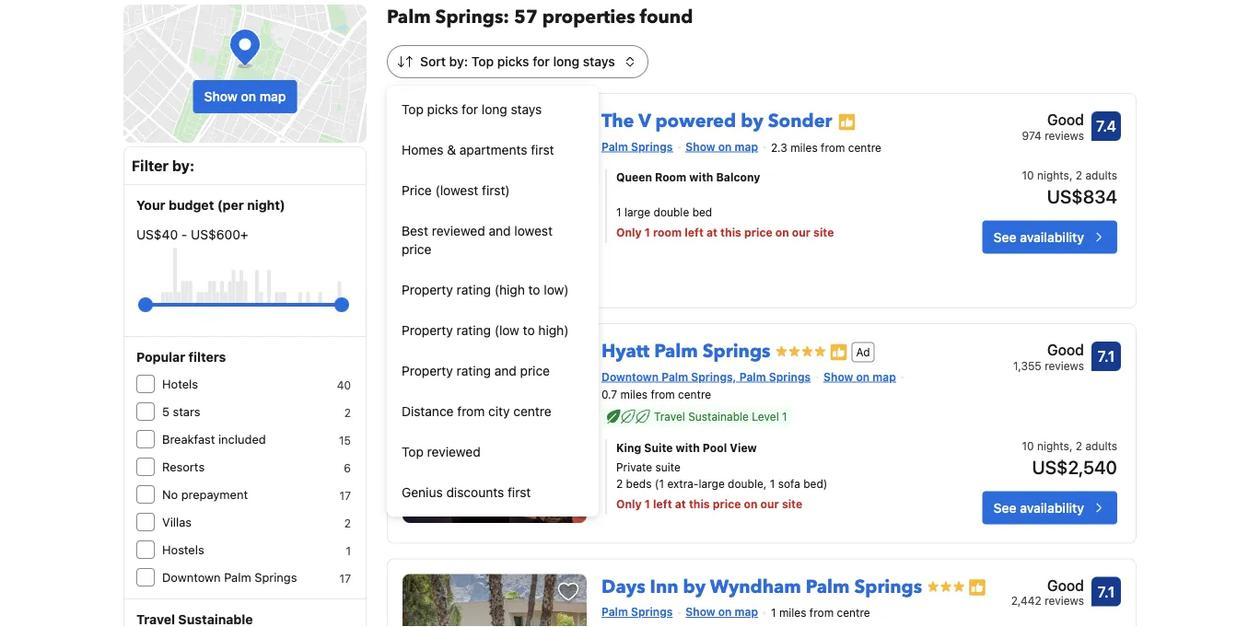 Task type: locate. For each thing, give the bounding box(es) containing it.
this property is part of our preferred partner programme. it is committed to providing commendable service and good value. it will pay us a higher commission if you make a booking. image left 2,442 on the right of page
[[969, 579, 987, 597]]

0 horizontal spatial this property is part of our preferred partner programme. it is committed to providing commendable service and good value. it will pay us a higher commission if you make a booking. image
[[830, 343, 848, 362]]

0 vertical spatial see availability link
[[983, 221, 1118, 254]]

1 vertical spatial see
[[994, 500, 1017, 515]]

7.1 for hyatt palm springs
[[1098, 348, 1115, 365]]

1 vertical spatial property
[[402, 323, 453, 338]]

2 vertical spatial reviews
[[1045, 595, 1085, 608]]

(per
[[217, 198, 244, 213]]

3 reviews from the top
[[1045, 595, 1085, 608]]

rating for (low
[[457, 323, 491, 338]]

1 reviews from the top
[[1045, 129, 1085, 142]]

2 reviews from the top
[[1045, 359, 1085, 372]]

see availability down '10 nights , 2 adults us$834'
[[994, 229, 1085, 245]]

this property is part of our preferred partner programme. it is committed to providing commendable service and good value. it will pay us a higher commission if you make a booking. image for days inn by wyndham palm springs
[[969, 579, 987, 597]]

1 availability from the top
[[1020, 229, 1085, 245]]

breakfast included
[[162, 433, 266, 446]]

price
[[745, 226, 773, 239], [402, 242, 432, 257], [520, 364, 550, 379], [713, 498, 741, 511]]

stays inside button
[[511, 102, 542, 117]]

2 see from the top
[[994, 500, 1017, 515]]

1 vertical spatial 10
[[1022, 440, 1035, 453]]

0 vertical spatial large
[[625, 206, 651, 219]]

picks up &
[[427, 102, 458, 117]]

(high
[[495, 282, 525, 298]]

(1
[[655, 478, 664, 491]]

show on map
[[204, 89, 286, 104], [686, 140, 758, 153], [824, 370, 896, 383], [686, 606, 758, 619]]

reviews right 1,355
[[1045, 359, 1085, 372]]

room
[[653, 226, 682, 239]]

nights up us$834
[[1038, 169, 1070, 182]]

reviews right 2,442 on the right of page
[[1045, 595, 1085, 608]]

, up us$834
[[1070, 169, 1073, 182]]

reviewed for best
[[432, 223, 485, 239]]

2 property from the top
[[402, 323, 453, 338]]

1 10 from the top
[[1022, 169, 1035, 182]]

1 only from the top
[[616, 226, 642, 239]]

long down properties
[[553, 54, 580, 69]]

first
[[531, 142, 554, 158], [508, 485, 531, 500]]

0 vertical spatial reviews
[[1045, 129, 1085, 142]]

at inside 'king suite with pool view private suite 2 beds (1 extra-large double, 1 sofa bed) only 1 left at this price on our site'
[[675, 498, 686, 511]]

price down queen room with balcony link
[[745, 226, 773, 239]]

map for the v powered by sonder
[[735, 140, 758, 153]]

10 inside 10 nights , 2 adults us$2,540
[[1022, 440, 1035, 453]]

and left lowest
[[489, 223, 511, 239]]

map
[[260, 89, 286, 104], [735, 140, 758, 153], [873, 370, 896, 383], [735, 606, 758, 619]]

rating inside button
[[457, 282, 491, 298]]

good inside good 2,442 reviews
[[1048, 577, 1085, 594]]

0 vertical spatial only
[[616, 226, 642, 239]]

1 nights from the top
[[1038, 169, 1070, 182]]

2 up us$834
[[1076, 169, 1083, 182]]

2 rating from the top
[[457, 323, 491, 338]]

property rating (low to high) button
[[387, 311, 599, 351]]

property rating and price button
[[387, 351, 599, 392]]

10 down the 974
[[1022, 169, 1035, 182]]

property up "property rating and price"
[[402, 323, 453, 338]]

0 vertical spatial rating
[[457, 282, 491, 298]]

show for the v powered by sonder
[[686, 140, 716, 153]]

0 horizontal spatial our
[[761, 498, 779, 511]]

to left low)
[[529, 282, 541, 298]]

main content
[[387, 5, 1144, 628]]

0 vertical spatial 7.1
[[1098, 348, 1115, 365]]

downtown palm springs, palm springs
[[602, 370, 811, 383]]

1 adults from the top
[[1086, 169, 1118, 182]]

from inside button
[[457, 404, 485, 419]]

price down double, on the right bottom of page
[[713, 498, 741, 511]]

property rating (low to high)
[[402, 323, 569, 338]]

our down queen room with balcony link
[[792, 226, 811, 239]]

only
[[616, 226, 642, 239], [616, 498, 642, 511]]

1 , from the top
[[1070, 169, 1073, 182]]

level
[[752, 410, 779, 423]]

3 good from the top
[[1048, 577, 1085, 594]]

reviewed down (lowest
[[432, 223, 485, 239]]

2 10 from the top
[[1022, 440, 1035, 453]]

1 horizontal spatial by:
[[449, 54, 468, 69]]

palm springs for the
[[602, 140, 673, 153]]

large left "double"
[[625, 206, 651, 219]]

price down best
[[402, 242, 432, 257]]

rating
[[457, 282, 491, 298], [457, 323, 491, 338], [457, 364, 491, 379]]

good element for palm
[[1012, 574, 1085, 597]]

15
[[339, 434, 351, 447]]

2 see availability from the top
[[994, 500, 1085, 515]]

picks down 57
[[497, 54, 529, 69]]

from down days inn by wyndham palm springs
[[810, 607, 834, 620]]

1 vertical spatial and
[[495, 364, 517, 379]]

at down extra-
[[675, 498, 686, 511]]

see availability for the v powered by sonder
[[994, 229, 1085, 245]]

price inside 1 large double bed only 1 room left at this price on our site
[[745, 226, 773, 239]]

by: right filter at the left
[[172, 157, 195, 175]]

from up travel
[[651, 388, 675, 401]]

1 horizontal spatial this property is part of our preferred partner programme. it is committed to providing commendable service and good value. it will pay us a higher commission if you make a booking. image
[[969, 579, 987, 597]]

1 vertical spatial scored 7.1 element
[[1092, 577, 1121, 607]]

1 vertical spatial stays
[[511, 102, 542, 117]]

to inside button
[[523, 323, 535, 338]]

1 rating from the top
[[457, 282, 491, 298]]

0 vertical spatial 10
[[1022, 169, 1035, 182]]

miles right 2.3
[[791, 141, 818, 154]]

to for (low
[[523, 323, 535, 338]]

from
[[821, 141, 845, 154], [651, 388, 675, 401], [457, 404, 485, 419], [810, 607, 834, 620]]

2 inside '10 nights , 2 adults us$834'
[[1076, 169, 1083, 182]]

reviews right the 974
[[1045, 129, 1085, 142]]

show for hyatt palm springs
[[824, 370, 854, 383]]

no
[[162, 488, 178, 502]]

with for suite
[[676, 442, 700, 455]]

this property is part of our preferred partner programme. it is committed to providing commendable service and good value. it will pay us a higher commission if you make a booking. image
[[830, 343, 848, 362], [969, 579, 987, 597]]

property for property rating and price
[[402, 364, 453, 379]]

found
[[640, 5, 693, 30]]

0 vertical spatial this
[[721, 226, 742, 239]]

availability for the v powered by sonder
[[1020, 229, 1085, 245]]

the v powered by sonder link
[[602, 101, 833, 134]]

1 see from the top
[[994, 229, 1017, 245]]

by inside "link"
[[683, 574, 706, 600]]

this inside 1 large double bed only 1 room left at this price on our site
[[721, 226, 742, 239]]

0 vertical spatial long
[[553, 54, 580, 69]]

site down queen room with balcony link
[[814, 226, 834, 239]]

by right inn
[[683, 574, 706, 600]]

with left pool
[[676, 442, 700, 455]]

large
[[625, 206, 651, 219], [699, 478, 725, 491]]

left down bed
[[685, 226, 704, 239]]

centre
[[848, 141, 882, 154], [678, 388, 712, 401], [514, 404, 552, 419], [837, 607, 871, 620]]

2 vertical spatial miles
[[779, 607, 807, 620]]

1 vertical spatial palm springs
[[602, 606, 673, 619]]

-
[[181, 227, 187, 242]]

0 horizontal spatial long
[[482, 102, 508, 117]]

rating for and
[[457, 364, 491, 379]]

hyatt
[[602, 339, 650, 364]]

0 vertical spatial good
[[1048, 111, 1085, 129]]

distance from city centre
[[402, 404, 552, 419]]

2 palm springs from the top
[[602, 606, 673, 619]]

palm springs for days
[[602, 606, 673, 619]]

1 horizontal spatial our
[[792, 226, 811, 239]]

2 , from the top
[[1070, 440, 1073, 453]]

ad
[[857, 346, 870, 359]]

0 vertical spatial stays
[[583, 54, 615, 69]]

by left sonder
[[741, 109, 764, 134]]

downtown down hostels
[[162, 571, 221, 585]]

7.1 right good 2,442 reviews
[[1098, 583, 1115, 601]]

1 horizontal spatial downtown
[[602, 370, 659, 383]]

good for palm
[[1048, 577, 1085, 594]]

best reviewed and lowest price
[[402, 223, 553, 257]]

0 vertical spatial left
[[685, 226, 704, 239]]

2 good from the top
[[1048, 341, 1085, 359]]

1 vertical spatial reviewed
[[427, 445, 481, 460]]

property rating and price
[[402, 364, 550, 379]]

scored 7.1 element for hyatt palm springs
[[1092, 342, 1121, 371]]

see
[[994, 229, 1017, 245], [994, 500, 1017, 515]]

0 vertical spatial miles
[[791, 141, 818, 154]]

days inn by wyndham palm springs
[[602, 574, 923, 600]]

first right apartments at the top left
[[531, 142, 554, 158]]

0 vertical spatial ,
[[1070, 169, 1073, 182]]

1 horizontal spatial at
[[707, 226, 718, 239]]

1 vertical spatial picks
[[427, 102, 458, 117]]

for up homes & apartments first
[[462, 102, 478, 117]]

adults up us$2,540
[[1086, 440, 1118, 453]]

7.1
[[1098, 348, 1115, 365], [1098, 583, 1115, 601]]

1 vertical spatial 7.1
[[1098, 583, 1115, 601]]

budget
[[169, 198, 214, 213]]

homes & apartments first
[[402, 142, 554, 158]]

1 vertical spatial ,
[[1070, 440, 1073, 453]]

and inside best reviewed and lowest price
[[489, 223, 511, 239]]

1 down days inn by wyndham palm springs
[[771, 607, 776, 620]]

top up genius
[[402, 445, 424, 460]]

0 vertical spatial adults
[[1086, 169, 1118, 182]]

site
[[814, 226, 834, 239], [782, 498, 803, 511]]

see availability down us$2,540
[[994, 500, 1085, 515]]

rating inside button
[[457, 323, 491, 338]]

1 property from the top
[[402, 282, 453, 298]]

1 vertical spatial 17
[[340, 572, 351, 585]]

1 vertical spatial at
[[675, 498, 686, 511]]

1 vertical spatial site
[[782, 498, 803, 511]]

our down sofa
[[761, 498, 779, 511]]

homes & apartments first button
[[387, 130, 599, 170]]

property for property rating (high to low)
[[402, 282, 453, 298]]

pool
[[703, 442, 727, 455]]

, up us$2,540
[[1070, 440, 1073, 453]]

days
[[602, 574, 646, 600]]

downtown for downtown palm springs, palm springs
[[602, 370, 659, 383]]

reviewed up genius discounts first
[[427, 445, 481, 460]]

0 horizontal spatial by:
[[172, 157, 195, 175]]

map for days inn by wyndham palm springs
[[735, 606, 758, 619]]

picks
[[497, 54, 529, 69], [427, 102, 458, 117]]

night)
[[247, 198, 285, 213]]

adults inside 10 nights , 2 adults us$2,540
[[1086, 440, 1118, 453]]

sonder
[[768, 109, 833, 134]]

scored 7.1 element right good 1,355 reviews
[[1092, 342, 1121, 371]]

powered
[[656, 109, 736, 134]]

2 vertical spatial rating
[[457, 364, 491, 379]]

palm up 1 miles from centre
[[806, 574, 850, 600]]

reviews inside the good 974 reviews
[[1045, 129, 1085, 142]]

adults inside '10 nights , 2 adults us$834'
[[1086, 169, 1118, 182]]

and inside button
[[495, 364, 517, 379]]

1 see availability from the top
[[994, 229, 1085, 245]]

1 vertical spatial for
[[462, 102, 478, 117]]

0 vertical spatial see availability
[[994, 229, 1085, 245]]

2 7.1 from the top
[[1098, 583, 1115, 601]]

1 vertical spatial first
[[508, 485, 531, 500]]

1 vertical spatial by:
[[172, 157, 195, 175]]

downtown down hyatt
[[602, 370, 659, 383]]

2 up us$2,540
[[1076, 440, 1083, 453]]

1 horizontal spatial large
[[699, 478, 725, 491]]

good inside the good 974 reviews
[[1048, 111, 1085, 129]]

hostels
[[162, 543, 204, 557]]

genius discounts first
[[402, 485, 531, 500]]

,
[[1070, 169, 1073, 182], [1070, 440, 1073, 453]]

1 vertical spatial this property is part of our preferred partner programme. it is committed to providing commendable service and good value. it will pay us a higher commission if you make a booking. image
[[969, 579, 987, 597]]

only left room
[[616, 226, 642, 239]]

miles down days inn by wyndham palm springs
[[779, 607, 807, 620]]

0 horizontal spatial site
[[782, 498, 803, 511]]

only inside 1 large double bed only 1 room left at this price on our site
[[616, 226, 642, 239]]

on
[[241, 89, 256, 104], [719, 140, 732, 153], [776, 226, 789, 239], [857, 370, 870, 383], [744, 498, 758, 511], [719, 606, 732, 619]]

to inside button
[[529, 282, 541, 298]]

nights
[[1038, 169, 1070, 182], [1038, 440, 1070, 453]]

search results updated. palm springs: 57 properties found. element
[[387, 5, 1137, 30]]

0 horizontal spatial this
[[689, 498, 710, 511]]

10 inside '10 nights , 2 adults us$834'
[[1022, 169, 1035, 182]]

1 horizontal spatial this
[[721, 226, 742, 239]]

, inside 10 nights , 2 adults us$2,540
[[1070, 440, 1073, 453]]

by: right sort
[[449, 54, 468, 69]]

1 vertical spatial miles
[[621, 388, 648, 401]]

rating inside button
[[457, 364, 491, 379]]

hotels
[[162, 377, 198, 391]]

by:
[[449, 54, 468, 69], [172, 157, 195, 175]]

1 horizontal spatial by
[[741, 109, 764, 134]]

centre for the v powered by sonder
[[848, 141, 882, 154]]

price down high)
[[520, 364, 550, 379]]

palm right springs,
[[740, 370, 766, 383]]

0 horizontal spatial by
[[683, 574, 706, 600]]

from down sonder
[[821, 141, 845, 154]]

1 scored 7.1 element from the top
[[1092, 342, 1121, 371]]

nights for hyatt palm springs
[[1038, 440, 1070, 453]]

0 vertical spatial our
[[792, 226, 811, 239]]

property inside button
[[402, 364, 453, 379]]

rating up distance from city centre
[[457, 364, 491, 379]]

0 vertical spatial picks
[[497, 54, 529, 69]]

scored 7.1 element right good 2,442 reviews
[[1092, 577, 1121, 607]]

1 vertical spatial by
[[683, 574, 706, 600]]

miles for by
[[779, 607, 807, 620]]

(low
[[495, 323, 520, 338]]

0 vertical spatial to
[[529, 282, 541, 298]]

this down extra-
[[689, 498, 710, 511]]

miles
[[791, 141, 818, 154], [621, 388, 648, 401], [779, 607, 807, 620]]

40
[[337, 379, 351, 392]]

this property is part of our preferred partner programme. it is committed to providing commendable service and good value. it will pay us a higher commission if you make a booking. image
[[838, 113, 857, 131], [838, 113, 857, 131], [830, 343, 848, 362], [969, 579, 987, 597]]

nights inside 10 nights , 2 adults us$2,540
[[1038, 440, 1070, 453]]

palm springs down v
[[602, 140, 673, 153]]

1 vertical spatial good element
[[1014, 339, 1085, 361]]

this
[[721, 226, 742, 239], [689, 498, 710, 511]]

top for reviewed
[[402, 445, 424, 460]]

2 only from the top
[[616, 498, 642, 511]]

1 left sofa
[[770, 478, 775, 491]]

17
[[340, 489, 351, 502], [340, 572, 351, 585]]

1 vertical spatial to
[[523, 323, 535, 338]]

see availability link
[[983, 221, 1118, 254], [983, 491, 1118, 525]]

1 horizontal spatial site
[[814, 226, 834, 239]]

10 up us$2,540
[[1022, 440, 1035, 453]]

reviewed inside best reviewed and lowest price
[[432, 223, 485, 239]]

3 property from the top
[[402, 364, 453, 379]]

0 horizontal spatial at
[[675, 498, 686, 511]]

1,355
[[1014, 359, 1042, 372]]

property
[[402, 282, 453, 298], [402, 323, 453, 338], [402, 364, 453, 379]]

0 horizontal spatial left
[[653, 498, 672, 511]]

0 vertical spatial with
[[690, 171, 714, 184]]

1 vertical spatial see availability
[[994, 500, 1085, 515]]

10 for hyatt palm springs
[[1022, 440, 1035, 453]]

site inside 1 large double bed only 1 room left at this price on our site
[[814, 226, 834, 239]]

1 vertical spatial nights
[[1038, 440, 1070, 453]]

property inside button
[[402, 323, 453, 338]]

palm up 0.7 miles from centre
[[662, 370, 688, 383]]

availability down us$2,540
[[1020, 500, 1085, 515]]

long
[[553, 54, 580, 69], [482, 102, 508, 117]]

site down sofa
[[782, 498, 803, 511]]

best reviewed and lowest price button
[[387, 211, 599, 270]]

1 down queen
[[616, 206, 622, 219]]

hyatt palm springs link
[[602, 332, 771, 364]]

2 inside 'king suite with pool view private suite 2 beds (1 extra-large double, 1 sofa bed) only 1 left at this price on our site'
[[616, 478, 623, 491]]

2 nights from the top
[[1038, 440, 1070, 453]]

stays
[[583, 54, 615, 69], [511, 102, 542, 117]]

0 vertical spatial site
[[814, 226, 834, 239]]

0 vertical spatial downtown
[[602, 370, 659, 383]]

top up homes
[[402, 102, 424, 117]]

by: for sort
[[449, 54, 468, 69]]

0 vertical spatial reviewed
[[432, 223, 485, 239]]

1 vertical spatial left
[[653, 498, 672, 511]]

on inside button
[[241, 89, 256, 104]]

large inside 1 large double bed only 1 room left at this price on our site
[[625, 206, 651, 219]]

reviewed for top
[[427, 445, 481, 460]]

2 scored 7.1 element from the top
[[1092, 577, 1121, 607]]

0 horizontal spatial picks
[[427, 102, 458, 117]]

left down (1
[[653, 498, 672, 511]]

this property is part of our preferred partner programme. it is committed to providing commendable service and good value. it will pay us a higher commission if you make a booking. image left ad
[[830, 343, 848, 362]]

1 vertical spatial large
[[699, 478, 725, 491]]

to for (high
[[529, 282, 541, 298]]

good inside good 1,355 reviews
[[1048, 341, 1085, 359]]

0 vertical spatial nights
[[1038, 169, 1070, 182]]

with for room
[[690, 171, 714, 184]]

1 vertical spatial our
[[761, 498, 779, 511]]

this down the balcony
[[721, 226, 742, 239]]

see availability link down us$834
[[983, 221, 1118, 254]]

rating left (high
[[457, 282, 491, 298]]

0 vertical spatial palm springs
[[602, 140, 673, 153]]

adults for hyatt palm springs
[[1086, 440, 1118, 453]]

, for the v powered by sonder
[[1070, 169, 1073, 182]]

see availability link for hyatt palm springs
[[983, 491, 1118, 525]]

price inside 'king suite with pool view private suite 2 beds (1 extra-large double, 1 sofa bed) only 1 left at this price on our site'
[[713, 498, 741, 511]]

reviews inside good 2,442 reviews
[[1045, 595, 1085, 608]]

0 vertical spatial this property is part of our preferred partner programme. it is committed to providing commendable service and good value. it will pay us a higher commission if you make a booking. image
[[830, 343, 848, 362]]

(lowest
[[435, 183, 479, 198]]

view
[[730, 442, 757, 455]]

, inside '10 nights , 2 adults us$834'
[[1070, 169, 1073, 182]]

1 see availability link from the top
[[983, 221, 1118, 254]]

our inside 'king suite with pool view private suite 2 beds (1 extra-large double, 1 sofa bed) only 1 left at this price on our site'
[[761, 498, 779, 511]]

reviews for palm
[[1045, 595, 1085, 608]]

stays down sort by: top picks for long stays
[[511, 102, 542, 117]]

good
[[1048, 111, 1085, 129], [1048, 341, 1085, 359], [1048, 577, 1085, 594]]

miles right 0.7
[[621, 388, 648, 401]]

1 down the beds
[[645, 498, 650, 511]]

no prepayment
[[162, 488, 248, 502]]

scored 7.1 element
[[1092, 342, 1121, 371], [1092, 577, 1121, 607]]

nights up us$2,540
[[1038, 440, 1070, 453]]

adults up us$834
[[1086, 169, 1118, 182]]

rating left (low on the left of the page
[[457, 323, 491, 338]]

, for hyatt palm springs
[[1070, 440, 1073, 453]]

1 vertical spatial reviews
[[1045, 359, 1085, 372]]

palm
[[387, 5, 431, 30], [602, 140, 628, 153], [654, 339, 698, 364], [662, 370, 688, 383], [740, 370, 766, 383], [224, 571, 251, 585], [806, 574, 850, 600], [602, 606, 628, 619]]

6
[[344, 462, 351, 475]]

1 good from the top
[[1048, 111, 1085, 129]]

see availability link down us$2,540
[[983, 491, 1118, 525]]

1 palm springs from the top
[[602, 140, 673, 153]]

property inside button
[[402, 282, 453, 298]]

for down 'palm springs: 57 properties found'
[[533, 54, 550, 69]]

and
[[489, 223, 511, 239], [495, 364, 517, 379]]

from for the v powered by sonder
[[821, 141, 845, 154]]

only down the beds
[[616, 498, 642, 511]]

and down (low on the left of the page
[[495, 364, 517, 379]]

2 vertical spatial good element
[[1012, 574, 1085, 597]]

1 vertical spatial long
[[482, 102, 508, 117]]

2 17 from the top
[[340, 572, 351, 585]]

top down springs:
[[472, 54, 494, 69]]

with inside 'king suite with pool view private suite 2 beds (1 extra-large double, 1 sofa bed) only 1 left at this price on our site'
[[676, 442, 700, 455]]

1 vertical spatial downtown
[[162, 571, 221, 585]]

2 vertical spatial top
[[402, 445, 424, 460]]

palm springs down days
[[602, 606, 673, 619]]

0 horizontal spatial for
[[462, 102, 478, 117]]

1 vertical spatial availability
[[1020, 500, 1085, 515]]

availability down us$834
[[1020, 229, 1085, 245]]

2 adults from the top
[[1086, 440, 1118, 453]]

1 7.1 from the top
[[1098, 348, 1115, 365]]

2 vertical spatial good
[[1048, 577, 1085, 594]]

availability for hyatt palm springs
[[1020, 500, 1085, 515]]

2 see availability link from the top
[[983, 491, 1118, 525]]

show inside button
[[204, 89, 238, 104]]

see availability for hyatt palm springs
[[994, 500, 1085, 515]]

0 vertical spatial at
[[707, 226, 718, 239]]

long up apartments at the top left
[[482, 102, 508, 117]]

nights inside '10 nights , 2 adults us$834'
[[1038, 169, 1070, 182]]

3 rating from the top
[[457, 364, 491, 379]]

1 vertical spatial rating
[[457, 323, 491, 338]]

2 availability from the top
[[1020, 500, 1085, 515]]

1 vertical spatial good
[[1048, 341, 1085, 359]]

0 horizontal spatial downtown
[[162, 571, 221, 585]]

to
[[529, 282, 541, 298], [523, 323, 535, 338]]

with right room on the top
[[690, 171, 714, 184]]

to right (low on the left of the page
[[523, 323, 535, 338]]

hyatt palm springs image
[[403, 339, 587, 523]]

stays down properties
[[583, 54, 615, 69]]

2 down 6
[[344, 517, 351, 530]]

at down bed
[[707, 226, 718, 239]]

group
[[146, 290, 342, 320]]

0 horizontal spatial large
[[625, 206, 651, 219]]

queen room with balcony
[[616, 171, 761, 184]]

0 vertical spatial good element
[[1022, 109, 1085, 131]]

good 2,442 reviews
[[1012, 577, 1085, 608]]

0 vertical spatial 17
[[340, 489, 351, 502]]

1 horizontal spatial for
[[533, 54, 550, 69]]

show
[[204, 89, 238, 104], [686, 140, 716, 153], [824, 370, 854, 383], [686, 606, 716, 619]]

0 vertical spatial by:
[[449, 54, 468, 69]]

property down best
[[402, 282, 453, 298]]

1 horizontal spatial picks
[[497, 54, 529, 69]]

7.1 right good 1,355 reviews
[[1098, 348, 1115, 365]]

0 vertical spatial for
[[533, 54, 550, 69]]

good element
[[1022, 109, 1085, 131], [1014, 339, 1085, 361], [1012, 574, 1085, 597]]

top reviewed button
[[387, 432, 599, 473]]

1 vertical spatial see availability link
[[983, 491, 1118, 525]]

large left double, on the right bottom of page
[[699, 478, 725, 491]]

and for price
[[495, 364, 517, 379]]

0 vertical spatial property
[[402, 282, 453, 298]]

2 vertical spatial property
[[402, 364, 453, 379]]

1 vertical spatial this
[[689, 498, 710, 511]]

first right discounts
[[508, 485, 531, 500]]

1 17 from the top
[[340, 489, 351, 502]]

palm inside "link"
[[806, 574, 850, 600]]



Task type: describe. For each thing, give the bounding box(es) containing it.
room
[[655, 171, 687, 184]]

long inside button
[[482, 102, 508, 117]]

palm down prepayment
[[224, 571, 251, 585]]

10 nights , 2 adults us$834
[[1022, 169, 1118, 207]]

homes
[[402, 142, 444, 158]]

us$40
[[136, 227, 178, 242]]

2 up 15
[[344, 406, 351, 419]]

1 left room
[[645, 226, 650, 239]]

palm down the
[[602, 140, 628, 153]]

2.3
[[771, 141, 788, 154]]

best
[[402, 223, 428, 239]]

17 for downtown palm springs
[[340, 572, 351, 585]]

our inside 1 large double bed only 1 room left at this price on our site
[[792, 226, 811, 239]]

from for hyatt palm springs
[[651, 388, 675, 401]]

springs,
[[691, 370, 737, 383]]

reviews inside good 1,355 reviews
[[1045, 359, 1085, 372]]

breakfast
[[162, 433, 215, 446]]

sofa
[[778, 478, 801, 491]]

only inside 'king suite with pool view private suite 2 beds (1 extra-large double, 1 sofa bed) only 1 left at this price on our site'
[[616, 498, 642, 511]]

show on map for the v powered by sonder
[[686, 140, 758, 153]]

from for days inn by wyndham palm springs
[[810, 607, 834, 620]]

rating for (high
[[457, 282, 491, 298]]

sustainable
[[689, 410, 749, 423]]

2.3 miles from centre
[[771, 141, 882, 154]]

genius
[[402, 485, 443, 500]]

balcony
[[716, 171, 761, 184]]

see for hyatt palm springs
[[994, 500, 1017, 515]]

1 large double bed only 1 room left at this price on our site
[[616, 206, 834, 239]]

site inside 'king suite with pool view private suite 2 beds (1 extra-large double, 1 sofa bed) only 1 left at this price on our site'
[[782, 498, 803, 511]]

for inside button
[[462, 102, 478, 117]]

filter by:
[[132, 157, 195, 175]]

scored 7.4 element
[[1092, 112, 1121, 141]]

stars
[[173, 405, 200, 419]]

0.7 miles from centre
[[602, 388, 712, 401]]

main content containing palm springs: 57 properties found
[[387, 5, 1144, 628]]

double
[[654, 206, 690, 219]]

distance
[[402, 404, 454, 419]]

price
[[402, 183, 432, 198]]

left inside 1 large double bed only 1 room left at this price on our site
[[685, 226, 704, 239]]

adults for the v powered by sonder
[[1086, 169, 1118, 182]]

the v powered by sonder
[[602, 109, 833, 134]]

1 miles from centre
[[771, 607, 871, 620]]

good 1,355 reviews
[[1014, 341, 1085, 372]]

10 for the v powered by sonder
[[1022, 169, 1035, 182]]

included
[[218, 433, 266, 446]]

price (lowest first) button
[[387, 170, 599, 211]]

0 vertical spatial by
[[741, 109, 764, 134]]

the v powered by sonder image
[[403, 109, 587, 293]]

suite
[[644, 442, 673, 455]]

on inside 'king suite with pool view private suite 2 beds (1 extra-large double, 1 sofa bed) only 1 left at this price on our site'
[[744, 498, 758, 511]]

good for sonder
[[1048, 111, 1085, 129]]

miles for powered
[[791, 141, 818, 154]]

downtown palm springs
[[162, 571, 297, 585]]

low)
[[544, 282, 569, 298]]

stays inside main content
[[583, 54, 615, 69]]

at inside 1 large double bed only 1 room left at this price on our site
[[707, 226, 718, 239]]

reviews for sonder
[[1045, 129, 1085, 142]]

wyndham
[[710, 574, 802, 600]]

springs:
[[436, 5, 510, 30]]

extra-
[[668, 478, 699, 491]]

travel
[[654, 410, 685, 423]]

7.4
[[1097, 117, 1117, 135]]

your budget (per night)
[[136, 198, 285, 213]]

travel sustainable level 1
[[654, 410, 788, 423]]

7.1 for days inn by wyndham palm springs
[[1098, 583, 1115, 601]]

picks inside main content
[[497, 54, 529, 69]]

apartments
[[460, 142, 528, 158]]

popular
[[136, 350, 185, 365]]

5
[[162, 405, 170, 419]]

this property is part of our preferred partner programme. it is committed to providing commendable service and good value. it will pay us a higher commission if you make a booking. image for hyatt palm springs
[[830, 343, 848, 362]]

downtown for downtown palm springs
[[162, 571, 221, 585]]

57
[[514, 5, 538, 30]]

springs inside "link"
[[855, 574, 923, 600]]

us$600+
[[191, 227, 248, 242]]

first)
[[482, 183, 510, 198]]

0 vertical spatial top
[[472, 54, 494, 69]]

king suite with pool view private suite 2 beds (1 extra-large double, 1 sofa bed) only 1 left at this price on our site
[[616, 442, 828, 511]]

us$40 - us$600+
[[136, 227, 248, 242]]

property rating (high to low) button
[[387, 270, 599, 311]]

palm up downtown palm springs, palm springs
[[654, 339, 698, 364]]

the
[[602, 109, 634, 134]]

this inside 'king suite with pool view private suite 2 beds (1 extra-large double, 1 sofa bed) only 1 left at this price on our site'
[[689, 498, 710, 511]]

974
[[1022, 129, 1042, 142]]

show on map inside button
[[204, 89, 286, 104]]

inn
[[650, 574, 679, 600]]

0.7
[[602, 388, 617, 401]]

price inside button
[[520, 364, 550, 379]]

scored 7.1 element for days inn by wyndham palm springs
[[1092, 577, 1121, 607]]

10 nights , 2 adults us$2,540
[[1022, 440, 1118, 478]]

top picks for long stays
[[402, 102, 542, 117]]

1 right level
[[782, 410, 788, 423]]

bed
[[693, 206, 713, 219]]

show on map for days inn by wyndham palm springs
[[686, 606, 758, 619]]

palm springs: 57 properties found
[[387, 5, 693, 30]]

by: for filter
[[172, 157, 195, 175]]

show for days inn by wyndham palm springs
[[686, 606, 716, 619]]

double,
[[728, 478, 767, 491]]

sort by: top picks for long stays
[[420, 54, 615, 69]]

large inside 'king suite with pool view private suite 2 beds (1 extra-large double, 1 sofa bed) only 1 left at this price on our site'
[[699, 478, 725, 491]]

centre for hyatt palm springs
[[678, 388, 712, 401]]

and for lowest
[[489, 223, 511, 239]]

17 for no prepayment
[[340, 489, 351, 502]]

see availability link for the v powered by sonder
[[983, 221, 1118, 254]]

miles for springs
[[621, 388, 648, 401]]

map for hyatt palm springs
[[873, 370, 896, 383]]

price inside best reviewed and lowest price
[[402, 242, 432, 257]]

queen
[[616, 171, 652, 184]]

centre inside button
[[514, 404, 552, 419]]

see for the v powered by sonder
[[994, 229, 1017, 245]]

hyatt palm springs
[[602, 339, 771, 364]]

top reviewed
[[402, 445, 481, 460]]

high)
[[539, 323, 569, 338]]

king
[[616, 442, 642, 455]]

price (lowest first)
[[402, 183, 510, 198]]

for inside main content
[[533, 54, 550, 69]]

on inside 1 large double bed only 1 room left at this price on our site
[[776, 226, 789, 239]]

map inside button
[[260, 89, 286, 104]]

palm up sort
[[387, 5, 431, 30]]

popular filters
[[136, 350, 226, 365]]

distance from city centre button
[[387, 392, 599, 432]]

picks inside button
[[427, 102, 458, 117]]

nights for the v powered by sonder
[[1038, 169, 1070, 182]]

show on map for hyatt palm springs
[[824, 370, 896, 383]]

suite
[[656, 461, 681, 474]]

top for picks
[[402, 102, 424, 117]]

your
[[136, 198, 165, 213]]

centre for days inn by wyndham palm springs
[[837, 607, 871, 620]]

palm down days
[[602, 606, 628, 619]]

good element for sonder
[[1022, 109, 1085, 131]]

days inn by wyndham palm springs link
[[602, 567, 923, 600]]

2 inside 10 nights , 2 adults us$2,540
[[1076, 440, 1083, 453]]

us$834
[[1047, 186, 1118, 207]]

left inside 'king suite with pool view private suite 2 beds (1 extra-large double, 1 sofa bed) only 1 left at this price on our site'
[[653, 498, 672, 511]]

long inside main content
[[553, 54, 580, 69]]

villas
[[162, 516, 192, 529]]

beds
[[626, 478, 652, 491]]

property for property rating (low to high)
[[402, 323, 453, 338]]

1 down 6
[[346, 545, 351, 558]]

0 vertical spatial first
[[531, 142, 554, 158]]

property rating (high to low)
[[402, 282, 569, 298]]

private
[[616, 461, 653, 474]]

genius discounts first button
[[387, 473, 599, 513]]



Task type: vqa. For each thing, say whether or not it's contained in the screenshot.
Sustainable
yes



